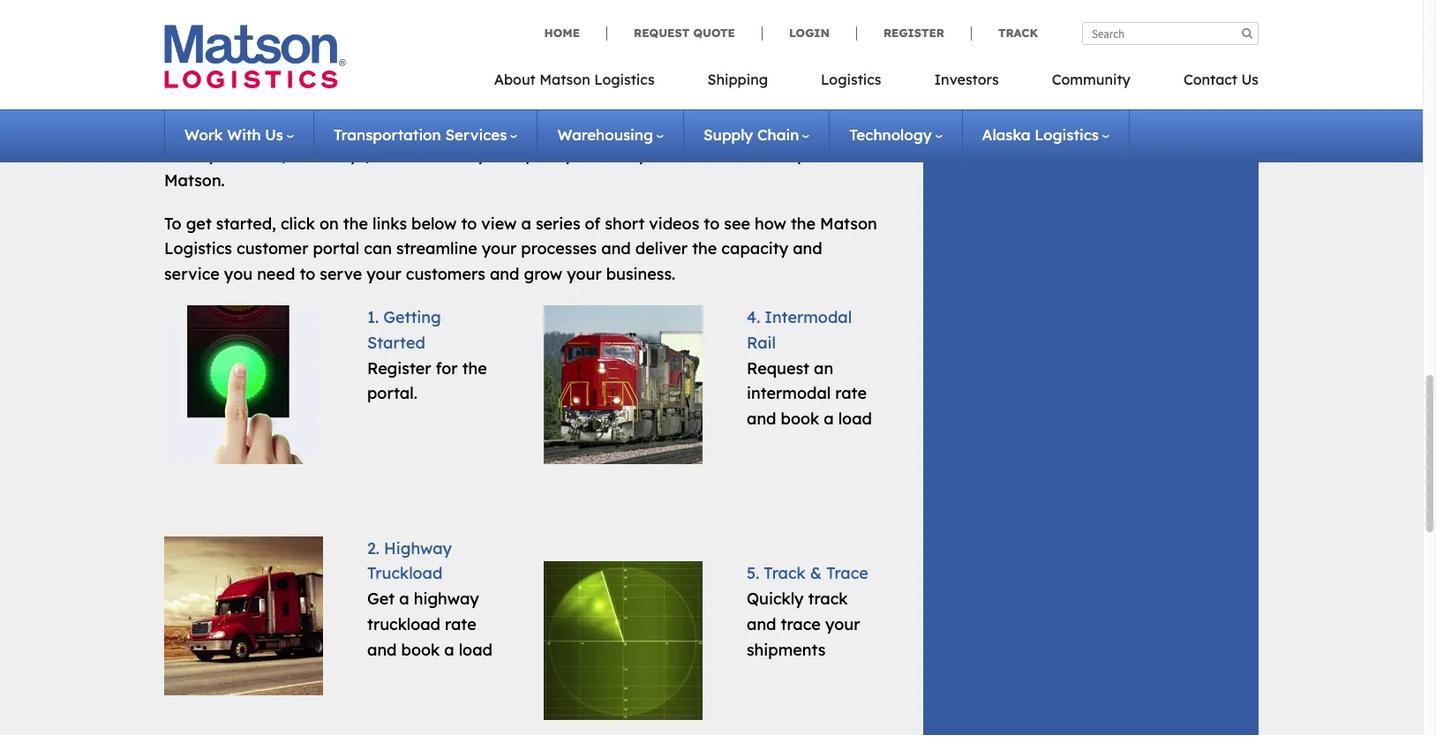 Task type: vqa. For each thing, say whether or not it's contained in the screenshot.
book within the 4. INTERMODAL RAIL REQUEST AN INTERMODAL RATE AND BOOK A LOAD
yes



Task type: locate. For each thing, give the bounding box(es) containing it.
1 horizontal spatial any
[[791, 119, 820, 140]]

any up expect
[[791, 119, 820, 140]]

Search search field
[[1082, 22, 1259, 45]]

a down intermodal
[[824, 409, 834, 429]]

1 horizontal spatial service
[[578, 145, 633, 165]]

request
[[634, 26, 690, 40], [747, 358, 810, 378]]

your down the "can"
[[367, 264, 402, 285]]

0 horizontal spatial on
[[164, 145, 183, 165]]

matson down 'home'
[[540, 71, 590, 88]]

1.
[[367, 307, 379, 328]]

0 horizontal spatial reports
[[345, 68, 401, 88]]

track down book
[[195, 37, 237, 57]]

1 vertical spatial shipment
[[256, 37, 327, 57]]

on
[[164, 145, 183, 165], [320, 213, 339, 234]]

highway
[[384, 538, 452, 559]]

your down "track"
[[825, 615, 860, 635]]

track up 'quickly'
[[764, 564, 806, 584]]

register down the started
[[367, 358, 431, 378]]

0 horizontal spatial service
[[164, 264, 220, 285]]

1 vertical spatial book
[[401, 640, 440, 660]]

2. highway truckload get a highway truckload rate and book a load
[[367, 538, 493, 660]]

a right get in the left bottom of the page
[[399, 589, 409, 609]]

the inside the portal design is clean, fast, and efficient to allow you to work your way, from any device, on any os. and, as always, it is backed by the quality service you have come to expect from matson.
[[490, 145, 515, 165]]

the right the by at the left top of page
[[490, 145, 515, 165]]

1 horizontal spatial you
[[575, 119, 603, 140]]

your
[[239, 6, 274, 26], [480, 68, 515, 88], [670, 119, 705, 140], [482, 239, 517, 259], [367, 264, 402, 285], [567, 264, 602, 285], [825, 615, 860, 635]]

quickly
[[747, 589, 804, 609]]

matson logistics image
[[164, 25, 346, 88]]

1 horizontal spatial matson
[[820, 213, 877, 234]]

is right it
[[389, 145, 401, 165]]

contact us link
[[1157, 65, 1259, 102]]

the
[[164, 119, 192, 140]]

of
[[585, 213, 601, 234]]

a inside to get started, click on the links below to view a series of short videos to see how the matson logistics customer portal can streamline your processes and deliver the capacity and service you need to serve your customers and grow your business.
[[521, 213, 531, 234]]

community
[[1052, 71, 1131, 88]]

request up intermodal
[[747, 358, 810, 378]]

1 vertical spatial is
[[389, 145, 401, 165]]

track up investors
[[999, 26, 1038, 40]]

load inside 2. highway truckload get a highway truckload rate and book a load
[[459, 640, 493, 660]]

0 horizontal spatial load
[[459, 640, 493, 660]]

your right book
[[239, 6, 274, 26]]

book inside 2. highway truckload get a highway truckload rate and book a load
[[401, 640, 440, 660]]

documents
[[430, 37, 515, 57]]

2 horizontal spatial track
[[999, 26, 1038, 40]]

0 horizontal spatial rate
[[445, 615, 477, 635]]

portal up os.
[[197, 119, 243, 140]]

0 vertical spatial request
[[634, 26, 690, 40]]

1 horizontal spatial reports
[[616, 68, 672, 88]]

the inside 1. getting started register for the portal.
[[462, 358, 487, 378]]

0 horizontal spatial is
[[303, 119, 315, 140]]

1 horizontal spatial load
[[839, 409, 872, 429]]

need
[[257, 264, 295, 285]]

1 reports from the left
[[345, 68, 401, 88]]

0 vertical spatial us
[[1242, 71, 1259, 88]]

book down truckload
[[401, 640, 440, 660]]

is
[[303, 119, 315, 140], [389, 145, 401, 165]]

1 vertical spatial service
[[164, 264, 220, 285]]

shipment up track a shipment and retrieve documents
[[278, 6, 349, 26]]

the portal design is clean, fast, and efficient to allow you to work your way, from any device, on any os. and, as always, it is backed by the quality service you have come to expect from matson.
[[164, 119, 879, 191]]

and inside 5. track & trace quickly track and trace your shipments
[[747, 615, 777, 635]]

0 horizontal spatial matson
[[540, 71, 590, 88]]

you left need
[[224, 264, 253, 285]]

reports up work
[[616, 68, 672, 88]]

service down 'get'
[[164, 264, 220, 285]]

and down intermodal
[[747, 409, 777, 429]]

a inside 4. intermodal rail request an intermodal rate and book a load
[[824, 409, 834, 429]]

request left quote
[[634, 26, 690, 40]]

you
[[575, 119, 603, 140], [637, 145, 666, 165], [224, 264, 253, 285]]

service inside the portal design is clean, fast, and efficient to allow you to work your way, from any device, on any os. and, as always, it is backed by the quality service you have come to expect from matson.
[[578, 145, 633, 165]]

portal
[[197, 119, 243, 140], [313, 239, 360, 259]]

any
[[791, 119, 820, 140], [188, 145, 217, 165]]

and down 'quickly'
[[747, 615, 777, 635]]

request quote
[[634, 26, 735, 40]]

to left work
[[608, 119, 624, 140]]

logistics up device,
[[821, 71, 882, 88]]

shipments
[[747, 640, 826, 660]]

us up and,
[[265, 125, 283, 144]]

logistics down community 'link'
[[1035, 125, 1099, 144]]

0 vertical spatial rate
[[836, 384, 867, 404]]

1 vertical spatial from
[[836, 145, 873, 165]]

1 vertical spatial request
[[747, 358, 810, 378]]

0 horizontal spatial track
[[195, 37, 237, 57]]

register up top menu navigation
[[884, 26, 945, 40]]

intermodal
[[747, 384, 831, 404]]

your up have
[[670, 119, 705, 140]]

1 horizontal spatial register
[[884, 26, 945, 40]]

portal inside the portal design is clean, fast, and efficient to allow you to work your way, from any device, on any os. and, as always, it is backed by the quality service you have come to expect from matson.
[[197, 119, 243, 140]]

a down highway
[[444, 640, 454, 660]]

book down intermodal
[[781, 409, 820, 429]]

investors
[[935, 71, 999, 88]]

1 horizontal spatial request
[[747, 358, 810, 378]]

customers
[[406, 264, 485, 285]]

1 vertical spatial matson
[[820, 213, 877, 234]]

processes
[[521, 239, 597, 259]]

rate down highway
[[445, 615, 477, 635]]

shipping
[[708, 71, 768, 88]]

allow
[[530, 119, 571, 140]]

2 reports from the left
[[616, 68, 672, 88]]

from
[[750, 119, 787, 140], [836, 145, 873, 165]]

1 vertical spatial any
[[188, 145, 217, 165]]

track inside track link
[[999, 26, 1038, 40]]

generate standard reports or create your own custom reports
[[195, 68, 672, 88]]

service
[[578, 145, 633, 165], [164, 264, 220, 285]]

0 horizontal spatial you
[[224, 264, 253, 285]]

0 vertical spatial shipment
[[278, 6, 349, 26]]

0 vertical spatial on
[[164, 145, 183, 165]]

0 vertical spatial register
[[884, 26, 945, 40]]

technology link
[[850, 125, 943, 144]]

register inside 1. getting started register for the portal.
[[367, 358, 431, 378]]

None search field
[[1082, 22, 1259, 45]]

a right 'view'
[[521, 213, 531, 234]]

your inside 5. track & trace quickly track and trace your shipments
[[825, 615, 860, 635]]

1 vertical spatial on
[[320, 213, 339, 234]]

the right how
[[791, 213, 816, 234]]

1 horizontal spatial is
[[389, 145, 401, 165]]

reports down track a shipment and retrieve documents
[[345, 68, 401, 88]]

1 vertical spatial load
[[459, 640, 493, 660]]

technology
[[850, 125, 932, 144]]

and inside the portal design is clean, fast, and efficient to allow you to work your way, from any device, on any os. and, as always, it is backed by the quality service you have come to expect from matson.
[[408, 119, 437, 140]]

rate right intermodal
[[836, 384, 867, 404]]

on down the the
[[164, 145, 183, 165]]

us
[[1242, 71, 1259, 88], [265, 125, 283, 144]]

any down the work
[[188, 145, 217, 165]]

on right click
[[320, 213, 339, 234]]

and
[[331, 37, 361, 57], [408, 119, 437, 140], [601, 239, 631, 259], [793, 239, 823, 259], [490, 264, 520, 285], [747, 409, 777, 429], [747, 615, 777, 635], [367, 640, 397, 660]]

logistics inside logistics 'link'
[[821, 71, 882, 88]]

load
[[839, 409, 872, 429], [459, 640, 493, 660]]

intermodal
[[765, 307, 852, 328]]

0 horizontal spatial book
[[401, 640, 440, 660]]

0 vertical spatial book
[[781, 409, 820, 429]]

or
[[406, 68, 422, 88]]

1 vertical spatial portal
[[313, 239, 360, 259]]

service inside to get started, click on the links below to view a series of short videos to see how the matson logistics customer portal can streamline your processes and deliver the capacity and service you need to serve your customers and grow your business.
[[164, 264, 220, 285]]

2 vertical spatial you
[[224, 264, 253, 285]]

your down 'view'
[[482, 239, 517, 259]]

the right for
[[462, 358, 487, 378]]

1. getting started link
[[367, 307, 441, 353]]

0 horizontal spatial register
[[367, 358, 431, 378]]

quality
[[520, 145, 573, 165]]

0 vertical spatial portal
[[197, 119, 243, 140]]

1 horizontal spatial on
[[320, 213, 339, 234]]

load inside 4. intermodal rail request an intermodal rate and book a load
[[839, 409, 872, 429]]

0 horizontal spatial from
[[750, 119, 787, 140]]

work
[[185, 125, 223, 144]]

alaska logistics link
[[982, 125, 1110, 144]]

1 horizontal spatial rate
[[836, 384, 867, 404]]

and left retrieve on the top of the page
[[331, 37, 361, 57]]

see
[[724, 213, 751, 234]]

started,
[[216, 213, 276, 234]]

1 horizontal spatial track
[[764, 564, 806, 584]]

us right "contact"
[[1242, 71, 1259, 88]]

portal up serve
[[313, 239, 360, 259]]

rate inside 4. intermodal rail request an intermodal rate and book a load
[[836, 384, 867, 404]]

1 vertical spatial rate
[[445, 615, 477, 635]]

1 horizontal spatial from
[[836, 145, 873, 165]]

1 horizontal spatial book
[[781, 409, 820, 429]]

us inside top menu navigation
[[1242, 71, 1259, 88]]

it
[[374, 145, 385, 165]]

your left own
[[480, 68, 515, 88]]

investors link
[[908, 65, 1026, 102]]

alaska
[[982, 125, 1031, 144]]

and inside 4. intermodal rail request an intermodal rate and book a load
[[747, 409, 777, 429]]

5.
[[747, 564, 760, 584]]

track for track a shipment and retrieve documents
[[195, 37, 237, 57]]

and up backed
[[408, 119, 437, 140]]

service down warehousing
[[578, 145, 633, 165]]

1 horizontal spatial portal
[[313, 239, 360, 259]]

0 vertical spatial is
[[303, 119, 315, 140]]

capacity
[[722, 239, 789, 259]]

shipment up standard
[[256, 37, 327, 57]]

you down work
[[637, 145, 666, 165]]

logistics up work
[[594, 71, 655, 88]]

book inside 4. intermodal rail request an intermodal rate and book a load
[[781, 409, 820, 429]]

0 vertical spatial service
[[578, 145, 633, 165]]

logistics inside about matson logistics link
[[594, 71, 655, 88]]

and left "grow"
[[490, 264, 520, 285]]

supply chain link
[[704, 125, 810, 144]]

0 vertical spatial load
[[839, 409, 872, 429]]

1 horizontal spatial us
[[1242, 71, 1259, 88]]

portal.
[[367, 384, 418, 404]]

matson right how
[[820, 213, 877, 234]]

is up as
[[303, 119, 315, 140]]

from right way,
[[750, 119, 787, 140]]

1 vertical spatial you
[[637, 145, 666, 165]]

rate inside 2. highway truckload get a highway truckload rate and book a load
[[445, 615, 477, 635]]

work
[[628, 119, 666, 140]]

rate
[[836, 384, 867, 404], [445, 615, 477, 635]]

portal inside to get started, click on the links below to view a series of short videos to see how the matson logistics customer portal can streamline your processes and deliver the capacity and service you need to serve your customers and grow your business.
[[313, 239, 360, 259]]

and down truckload
[[367, 640, 397, 660]]

to get started, click on the links below to view a series of short videos to see how the matson logistics customer portal can streamline your processes and deliver the capacity and service you need to serve your customers and grow your business.
[[164, 213, 877, 285]]

logistics
[[594, 71, 655, 88], [821, 71, 882, 88], [1035, 125, 1099, 144], [164, 239, 232, 259]]

0 horizontal spatial us
[[265, 125, 283, 144]]

logistics down 'get'
[[164, 239, 232, 259]]

to left the allow
[[510, 119, 526, 140]]

transportation services link
[[334, 125, 518, 144]]

track link
[[971, 26, 1038, 40]]

reports
[[345, 68, 401, 88], [616, 68, 672, 88]]

4. intermodal rail request an intermodal rate and book a load
[[747, 307, 872, 429]]

0 vertical spatial matson
[[540, 71, 590, 88]]

you right the allow
[[575, 119, 603, 140]]

from down device,
[[836, 145, 873, 165]]

search image
[[1242, 27, 1253, 39]]

0 horizontal spatial portal
[[197, 119, 243, 140]]

by
[[467, 145, 486, 165]]

1 vertical spatial register
[[367, 358, 431, 378]]

about matson logistics link
[[494, 65, 681, 102]]



Task type: describe. For each thing, give the bounding box(es) containing it.
how
[[755, 213, 787, 234]]

grow
[[524, 264, 563, 285]]

request inside 4. intermodal rail request an intermodal rate and book a load
[[747, 358, 810, 378]]

series
[[536, 213, 581, 234]]

login
[[789, 26, 830, 40]]

to down supply chain link
[[759, 145, 775, 165]]

way,
[[710, 119, 745, 140]]

videos
[[649, 213, 700, 234]]

business.
[[606, 264, 676, 285]]

and inside 2. highway truckload get a highway truckload rate and book a load
[[367, 640, 397, 660]]

0 vertical spatial you
[[575, 119, 603, 140]]

chain
[[758, 125, 799, 144]]

4.
[[747, 307, 760, 328]]

&
[[810, 564, 822, 584]]

track for track link
[[999, 26, 1038, 40]]

about
[[494, 71, 536, 88]]

1 vertical spatial us
[[265, 125, 283, 144]]

with
[[227, 125, 261, 144]]

home
[[544, 26, 580, 40]]

below
[[411, 213, 457, 234]]

clean,
[[320, 119, 365, 140]]

2 horizontal spatial you
[[637, 145, 666, 165]]

get
[[367, 589, 395, 609]]

started
[[367, 333, 425, 353]]

device,
[[824, 119, 879, 140]]

services
[[445, 125, 507, 144]]

design
[[248, 119, 299, 140]]

to left 'view'
[[461, 213, 477, 234]]

and right capacity at the top right
[[793, 239, 823, 259]]

you inside to get started, click on the links below to view a series of short videos to see how the matson logistics customer portal can streamline your processes and deliver the capacity and service you need to serve your customers and grow your business.
[[224, 264, 253, 285]]

rail
[[747, 333, 776, 353]]

warehousing link
[[557, 125, 664, 144]]

on inside the portal design is clean, fast, and efficient to allow you to work your way, from any device, on any os. and, as always, it is backed by the quality service you have come to expect from matson.
[[164, 145, 183, 165]]

logistics link
[[795, 65, 908, 102]]

5. track & trace quickly track and trace your shipments
[[747, 564, 869, 660]]

create
[[426, 68, 475, 88]]

0 vertical spatial from
[[750, 119, 787, 140]]

home link
[[544, 26, 607, 40]]

trace
[[827, 564, 869, 584]]

track a shipment and retrieve documents
[[195, 37, 515, 57]]

book your shipment
[[195, 6, 349, 26]]

get
[[186, 213, 212, 234]]

fast,
[[370, 119, 403, 140]]

custom
[[555, 68, 611, 88]]

contact
[[1184, 71, 1238, 88]]

shipping link
[[681, 65, 795, 102]]

book
[[195, 6, 235, 26]]

customer
[[237, 239, 309, 259]]

an
[[814, 358, 834, 378]]

2. highway truckload link
[[367, 538, 452, 584]]

request quote link
[[607, 26, 762, 40]]

to left 'see' on the top of the page
[[704, 213, 720, 234]]

matson.
[[164, 170, 225, 191]]

login link
[[762, 26, 856, 40]]

to
[[164, 213, 182, 234]]

serve
[[320, 264, 362, 285]]

matson inside top menu navigation
[[540, 71, 590, 88]]

to right need
[[300, 264, 315, 285]]

and down short
[[601, 239, 631, 259]]

your down processes
[[567, 264, 602, 285]]

0 vertical spatial any
[[791, 119, 820, 140]]

shipment for a
[[256, 37, 327, 57]]

matson inside to get started, click on the links below to view a series of short videos to see how the matson logistics customer portal can streamline your processes and deliver the capacity and service you need to serve your customers and grow your business.
[[820, 213, 877, 234]]

work with us
[[185, 125, 283, 144]]

supply
[[704, 125, 753, 144]]

own
[[519, 68, 551, 88]]

community link
[[1026, 65, 1157, 102]]

about matson logistics
[[494, 71, 655, 88]]

shipment for your
[[278, 6, 349, 26]]

streamline
[[396, 239, 477, 259]]

register inside register link
[[884, 26, 945, 40]]

5. track & trace link
[[747, 564, 869, 584]]

generate
[[195, 68, 267, 88]]

transportation services
[[334, 125, 507, 144]]

click
[[281, 213, 315, 234]]

0 horizontal spatial request
[[634, 26, 690, 40]]

a up generate
[[241, 37, 251, 57]]

as
[[291, 145, 308, 165]]

register link
[[856, 26, 971, 40]]

top menu navigation
[[494, 65, 1259, 102]]

retrieve
[[365, 37, 425, 57]]

0 horizontal spatial any
[[188, 145, 217, 165]]

backed
[[406, 145, 463, 165]]

for
[[436, 358, 458, 378]]

logistics inside to get started, click on the links below to view a series of short videos to see how the matson logistics customer portal can streamline your processes and deliver the capacity and service you need to serve your customers and grow your business.
[[164, 239, 232, 259]]

alaska logistics
[[982, 125, 1099, 144]]

the down videos
[[692, 239, 717, 259]]

on inside to get started, click on the links below to view a series of short videos to see how the matson logistics customer portal can streamline your processes and deliver the capacity and service you need to serve your customers and grow your business.
[[320, 213, 339, 234]]

2.
[[367, 538, 380, 559]]

quote
[[693, 26, 735, 40]]

4. intermodal rail link
[[747, 307, 852, 353]]

and,
[[251, 145, 286, 165]]

supply chain
[[704, 125, 799, 144]]

always,
[[313, 145, 370, 165]]

os.
[[221, 145, 247, 165]]

truckload
[[367, 615, 441, 635]]

short
[[605, 213, 645, 234]]

the up the "can"
[[343, 213, 368, 234]]

track inside 5. track & trace quickly track and trace your shipments
[[764, 564, 806, 584]]

deliver
[[636, 239, 688, 259]]

have
[[670, 145, 708, 165]]

contact us
[[1184, 71, 1259, 88]]

come
[[712, 145, 755, 165]]

your inside the portal design is clean, fast, and efficient to allow you to work your way, from any device, on any os. and, as always, it is backed by the quality service you have come to expect from matson.
[[670, 119, 705, 140]]

links
[[373, 213, 407, 234]]



